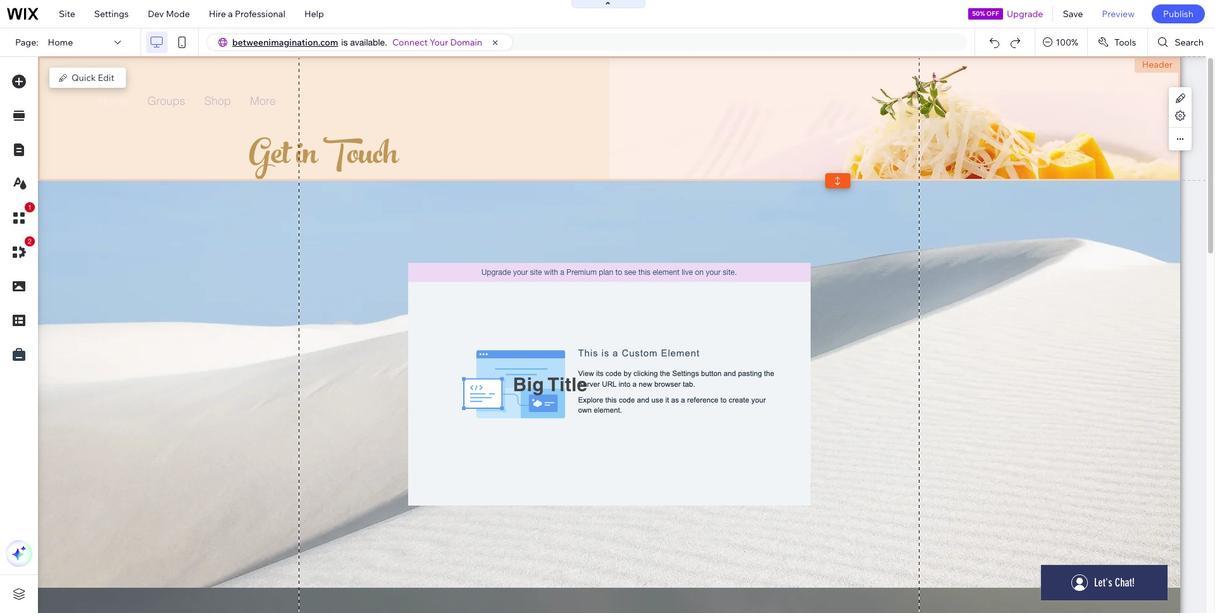 Task type: locate. For each thing, give the bounding box(es) containing it.
connect
[[392, 37, 428, 48]]

1
[[28, 204, 32, 211]]

site
[[59, 8, 75, 20]]

settings
[[94, 8, 129, 20]]

100% button
[[1036, 28, 1087, 56]]

search button
[[1148, 28, 1215, 56]]

help
[[304, 8, 324, 20]]

home
[[48, 37, 73, 48]]

hire
[[209, 8, 226, 20]]

off
[[987, 9, 999, 18]]

save button
[[1053, 0, 1093, 28]]

1 button
[[6, 203, 35, 232]]

mode
[[166, 8, 190, 20]]

2
[[28, 238, 32, 246]]

100%
[[1056, 37, 1078, 48]]

publish button
[[1152, 4, 1205, 23]]

is available. connect your domain
[[341, 37, 482, 48]]



Task type: vqa. For each thing, say whether or not it's contained in the screenshot.
2 button
yes



Task type: describe. For each thing, give the bounding box(es) containing it.
a
[[228, 8, 233, 20]]

publish
[[1163, 8, 1194, 20]]

betweenimagination.com
[[232, 37, 338, 48]]

tools
[[1114, 37, 1136, 48]]

tools button
[[1088, 28, 1148, 56]]

upgrade
[[1007, 8, 1043, 20]]

available.
[[350, 37, 387, 47]]

is
[[341, 37, 348, 47]]

edit
[[98, 72, 114, 84]]

hire a professional
[[209, 8, 285, 20]]

your
[[430, 37, 448, 48]]

2 button
[[6, 237, 35, 266]]

quick
[[72, 72, 96, 84]]

50% off
[[972, 9, 999, 18]]

quick edit
[[72, 72, 114, 84]]

dev
[[148, 8, 164, 20]]

preview
[[1102, 8, 1135, 20]]

header
[[1142, 59, 1173, 70]]

save
[[1063, 8, 1083, 20]]

50%
[[972, 9, 985, 18]]

domain
[[450, 37, 482, 48]]

preview button
[[1093, 0, 1144, 28]]

search
[[1175, 37, 1204, 48]]

professional
[[235, 8, 285, 20]]

dev mode
[[148, 8, 190, 20]]



